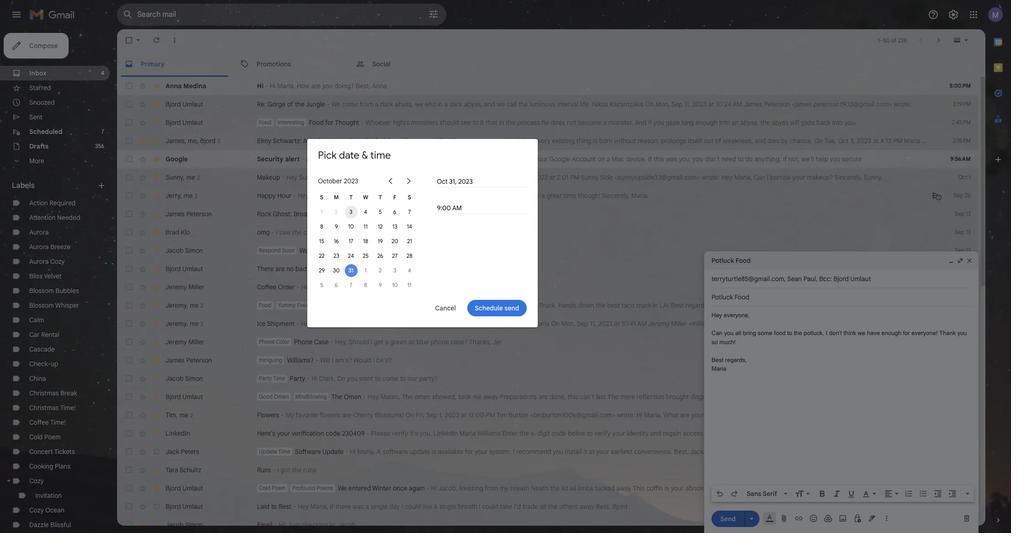 Task type: locate. For each thing, give the bounding box(es) containing it.
12 for simon
[[966, 247, 971, 254]]

monsters
[[411, 118, 438, 127]]

dazzle blissful
[[29, 521, 71, 529]]

0 horizontal spatial s column header
[[314, 190, 329, 205]]

maria,
[[277, 82, 295, 90], [734, 173, 752, 182], [328, 247, 346, 255], [644, 411, 662, 419], [357, 448, 375, 456], [310, 503, 328, 511]]

update down here's
[[259, 448, 277, 455]]

day right other on the top of page
[[365, 228, 376, 236]]

1 vertical spatial blossom
[[29, 301, 54, 310]]

what up the "regain" on the right bottom of the page
[[663, 411, 679, 419]]

television
[[370, 137, 397, 145]]

favorite right my
[[296, 411, 318, 419]]

food down re:
[[259, 119, 271, 126]]

1 horizontal spatial omen
[[344, 393, 361, 401]]

0 vertical spatial come
[[342, 100, 358, 108]]

maria right the 4:13
[[904, 137, 921, 145]]

ice shipment - hey jeremy, the shipment of ice has arrived, thanks for the heads up! sincerely, maria on mon, sep 11, 2023 at 10:41 am jeremy miller <millerjeremy500@gmail.com> wrote: hey, has the shipment of
[[257, 320, 872, 328]]

peterson for 10th row from the bottom
[[186, 356, 212, 365]]

case?
[[451, 338, 468, 346]]

cold poem inside labels navigation
[[29, 433, 61, 441]]

live
[[423, 503, 432, 511]]

11
[[967, 284, 971, 290], [967, 302, 971, 309]]

1 bjord umlaut from the top
[[166, 100, 203, 108]]

2 vertical spatial we
[[338, 484, 347, 493]]

0 vertical spatial that
[[486, 118, 497, 127]]

2 shipment from the left
[[837, 320, 864, 328]]

2 t column header from the left
[[373, 190, 388, 205]]

cooking plans
[[29, 462, 70, 471]]

2 for oct 1
[[197, 174, 200, 181]]

is right update
[[432, 448, 436, 456]]

5 important according to google magic. switch from the top
[[152, 191, 161, 200]]

back up tue,
[[817, 118, 831, 127]]

0 horizontal spatial mac
[[356, 155, 368, 163]]

2 horizontal spatial am
[[812, 301, 821, 310]]

trade
[[523, 503, 538, 511]]

advanced search options image
[[424, 5, 443, 23]]

jerry,
[[310, 192, 327, 200]]

s column header
[[314, 190, 329, 205], [402, 190, 417, 205]]

by
[[781, 137, 788, 145]]

t column header
[[344, 190, 358, 205], [373, 190, 388, 205]]

into for it
[[908, 393, 918, 401]]

new down postulated
[[492, 155, 504, 163]]

1 vertical spatial jeremy , me 2
[[166, 319, 203, 328]]

2 jack from the left
[[690, 448, 704, 456]]

sep 13
[[955, 210, 971, 217], [955, 229, 971, 236]]

2 horizontal spatial on
[[598, 155, 605, 163]]

2023
[[692, 100, 707, 108], [857, 137, 871, 145], [533, 173, 548, 182], [344, 177, 358, 185], [776, 301, 790, 310], [598, 320, 613, 328], [445, 411, 459, 419]]

social tab
[[349, 51, 464, 77]]

12 for umlaut
[[966, 265, 971, 272]]

0 horizontal spatial poem
[[44, 433, 61, 441]]

labels
[[12, 181, 35, 190]]

aurora cozy
[[29, 257, 65, 266]]

1 horizontal spatial poem
[[272, 485, 286, 492]]

1 vertical spatial will
[[374, 192, 383, 200]]

would
[[353, 356, 371, 365]]

main content containing primary
[[117, 29, 996, 533]]

toggle split pane mode image
[[953, 36, 962, 45]]

row containing brad klo
[[117, 223, 978, 241]]

1 horizontal spatial am
[[733, 100, 742, 108]]

pick date & time heading
[[318, 149, 391, 161]]

2 inside sunny , me 2
[[197, 174, 200, 181]]

your right know
[[776, 411, 789, 419]]

0 horizontal spatial will
[[374, 192, 383, 200]]

1 blossom from the top
[[29, 287, 54, 295]]

what down there are no bad suggestions... - just bad ideas
[[315, 283, 330, 291]]

row
[[117, 77, 978, 95], [117, 95, 978, 113], [117, 113, 978, 132], [117, 132, 996, 150], [117, 150, 978, 168], [117, 168, 978, 187], [117, 187, 978, 205], [117, 205, 978, 223], [117, 223, 978, 241], [117, 241, 978, 260], [117, 260, 978, 278], [117, 278, 978, 296], [117, 296, 978, 315], [117, 315, 978, 333], [117, 333, 978, 351], [117, 351, 978, 370], [117, 370, 978, 388], [117, 388, 978, 406], [117, 406, 978, 424], [117, 424, 978, 443], [117, 443, 978, 461], [117, 461, 978, 479], [117, 479, 978, 498], [117, 498, 978, 516], [117, 516, 978, 533]]

2 aug 29 from the top
[[954, 503, 971, 510]]

2 favorite from the left
[[706, 411, 728, 419]]

1 row from the top
[[117, 77, 978, 95]]

2 not important switch from the top
[[152, 502, 161, 511]]

time! for coffee time!
[[50, 418, 66, 427]]

1 horizontal spatial this
[[654, 155, 664, 163]]

- left my
[[281, 411, 284, 419]]

row containing jack peters
[[117, 443, 978, 461]]

0 vertical spatial james peterson
[[166, 210, 212, 218]]

am right 10:24
[[733, 100, 742, 108]]

0 vertical spatial time
[[370, 149, 391, 161]]

2 29 from the top
[[965, 503, 971, 510]]

coffee order - hey, what is your coffee order? regards, jeremy
[[257, 283, 442, 291]]

12 row from the top
[[117, 278, 978, 296]]

simon
[[185, 247, 203, 255], [185, 375, 203, 383], [185, 521, 203, 529]]

important because you marked it as important. switch for bjord umlaut
[[152, 484, 161, 493]]

google
[[166, 155, 188, 163], [549, 155, 571, 163]]

if
[[648, 155, 652, 163], [783, 155, 787, 163], [330, 503, 334, 511]]

sunny down the 4:13
[[864, 173, 882, 182]]

sep 12 for bjord umlaut
[[955, 265, 971, 272]]

the left abyss
[[761, 118, 770, 127]]

not
[[567, 118, 576, 127], [385, 192, 394, 200]]

2 jacob simon from the top
[[166, 375, 203, 383]]

cozy for cozy ocean
[[29, 506, 44, 515]]

1 sep 13 from the top
[[955, 210, 971, 217]]

2 umlaut from the top
[[182, 118, 203, 127]]

want
[[359, 375, 373, 383]]

2 horizontal spatial away
[[617, 484, 631, 493]]

2 important because you marked it as important. switch from the top
[[152, 484, 161, 493]]

4 row from the top
[[117, 132, 996, 150]]

your right keep
[[884, 429, 896, 438]]

2023 left 11:11
[[776, 301, 790, 310]]

yummy
[[278, 302, 296, 309]]

away
[[483, 393, 498, 401], [617, 484, 631, 493], [580, 503, 594, 511]]

tab list
[[986, 29, 1011, 500], [117, 51, 986, 77]]

on up <millerjeremy500@gmail.com>
[[729, 301, 737, 310]]

firm
[[790, 393, 802, 401]]

Date field
[[436, 176, 526, 186]]

verification
[[292, 429, 324, 438]]

1 christmas from the top
[[29, 389, 59, 397]]

21 row from the top
[[117, 443, 978, 461]]

great
[[547, 192, 562, 200]]

sun,
[[501, 173, 514, 182]]

3 bjord umlaut from the top
[[166, 265, 203, 273]]

row containing tara schultz
[[117, 461, 978, 479]]

a up whoever
[[375, 100, 379, 108]]

2023 down showed, at the left bottom
[[445, 411, 459, 419]]

umlaut for sep 12
[[182, 265, 203, 273]]

grid
[[314, 190, 417, 293]]

your left "abode"
[[671, 484, 684, 493]]

sincerely, down secure
[[835, 173, 863, 182]]

promotions
[[257, 60, 291, 68]]

snoozed
[[29, 98, 55, 107]]

- right jungle
[[327, 100, 330, 108]]

omen for good
[[274, 393, 289, 400]]

2 13 from the top
[[966, 229, 971, 236]]

5 row from the top
[[117, 150, 978, 168]]

2 sep 12 from the top
[[955, 265, 971, 272]]

we left end
[[415, 100, 423, 108]]

hey, left should
[[335, 338, 347, 346]]

0 vertical spatial best
[[433, 173, 446, 182]]

1 we from the left
[[415, 100, 423, 108]]

on
[[347, 155, 354, 163], [598, 155, 605, 163], [402, 210, 409, 218]]

best, right doing?
[[356, 82, 371, 90]]

1 horizontal spatial we
[[497, 100, 505, 108]]

2 aug from the top
[[954, 503, 964, 510]]

done,
[[550, 393, 566, 401]]

sunny up jerry
[[166, 173, 183, 181]]

2 dark from the left
[[449, 100, 462, 108]]

1 horizontal spatial borrow
[[770, 173, 791, 182]]

born
[[599, 137, 613, 145]]

1 horizontal spatial shipment
[[837, 320, 864, 328]]

abode
[[685, 484, 704, 493]]

9 row from the top
[[117, 223, 978, 241]]

scheduled link
[[29, 128, 62, 136]]

refresh image
[[152, 36, 161, 45]]

the left hit
[[349, 210, 358, 218]]

12
[[966, 247, 971, 254], [966, 265, 971, 272]]

a right have
[[541, 192, 545, 200]]

0 vertical spatial breath
[[510, 484, 529, 493]]

coffee inside labels navigation
[[29, 418, 49, 427]]

from up whoever
[[360, 100, 373, 108]]

1 horizontal spatial anna
[[372, 82, 387, 90]]

the right saw
[[292, 228, 302, 236]]

aurora for aurora cozy
[[29, 257, 49, 266]]

2 inside jerry , me 2
[[194, 192, 197, 199]]

cooking
[[29, 462, 53, 471]]

13 for i saw the cutest dog the other day
[[966, 229, 971, 236]]

older image
[[934, 36, 944, 45]]

yummy food
[[278, 302, 310, 309]]

truck.
[[539, 301, 557, 310]]

1 simon from the top
[[185, 247, 203, 255]]

1 aurora from the top
[[29, 228, 49, 236]]

1 vertical spatial you.
[[420, 429, 432, 438]]

omg
[[257, 228, 270, 236]]

1 horizontal spatial sign-
[[506, 155, 521, 163]]

into for abyss,
[[832, 118, 843, 127]]

on left sun,
[[491, 173, 500, 182]]

10:41
[[622, 320, 636, 328]]

search mail image
[[120, 6, 136, 23]]

1 vertical spatial aug 29
[[954, 503, 971, 510]]

regards, right the la!
[[685, 301, 709, 310]]

1 vertical spatial a
[[377, 448, 381, 456]]

2 blossom from the top
[[29, 301, 54, 310]]

ice
[[257, 320, 266, 328]]

1 vertical spatial sincerely,
[[602, 192, 630, 200]]

coffin
[[646, 484, 663, 493]]

we
[[331, 100, 340, 108], [453, 155, 462, 163], [338, 484, 347, 493]]

out
[[704, 137, 714, 145]]

sign- up course
[[325, 155, 340, 163]]

dark
[[380, 100, 393, 108], [449, 100, 462, 108]]

3 important according to google magic. switch from the top
[[152, 155, 161, 164]]

6 umlaut from the top
[[182, 503, 203, 511]]

0 horizontal spatial t
[[349, 194, 353, 201]]

1 horizontal spatial mac
[[612, 155, 624, 163]]

gaze up the "chance."
[[801, 118, 815, 127]]

19 row from the top
[[117, 406, 978, 424]]

main content
[[117, 29, 996, 533]]

jacob simon for party
[[166, 375, 203, 383]]

pm right 2:01
[[570, 173, 580, 182]]

24 row from the top
[[117, 498, 978, 516]]

0 horizontal spatial dark
[[380, 100, 393, 108]]

monster.
[[608, 118, 633, 127]]

gaze left long
[[666, 118, 680, 127]]

hey, right order
[[301, 283, 314, 291]]

0 vertical spatial aug
[[954, 485, 964, 492]]

promotions tab
[[233, 51, 348, 77]]

october 2023 row
[[314, 172, 417, 190]]

time! down christmas time!
[[50, 418, 66, 427]]

1 vertical spatial just
[[288, 521, 300, 529]]

1 vertical spatial regards,
[[685, 301, 709, 310]]

1 truck from the left
[[461, 301, 476, 310]]

0 vertical spatial important because you marked it as important. switch
[[152, 466, 161, 475]]

green
[[390, 338, 407, 346]]

poem up concert tickets
[[44, 433, 61, 441]]

3 aug 29 from the top
[[954, 521, 971, 528]]

1 vertical spatial breath
[[458, 503, 477, 511]]

the left 6-
[[519, 429, 529, 438]]

2 linkedin from the left
[[434, 429, 458, 438]]

1 vertical spatial 1,
[[439, 411, 443, 419]]

<millerjeremy500@gmail
[[863, 301, 935, 310]]

11, left 11:11
[[768, 301, 774, 310]]

hey, left 'has'
[[799, 320, 812, 328]]

peters
[[181, 448, 199, 456]]

of right gorge at the top left
[[287, 100, 293, 108]]

not important switch
[[152, 447, 161, 456], [152, 502, 161, 511]]

at left 10:41
[[614, 320, 620, 328]]

row containing linkedin
[[117, 424, 978, 443]]

blossom for blossom whisper
[[29, 301, 54, 310]]

time inside update time software update - hi maria, a software update is available for your system. i recommend you install it at your earliest convenience. best, jack
[[278, 448, 290, 455]]

aug 29 for first row from the bottom of the page
[[954, 521, 971, 528]]

cold inside labels navigation
[[29, 433, 43, 441]]

coffee inside row
[[257, 283, 277, 291]]

food for thought - whoever fights monsters should see to it that in the process he does not become a monster. and if you gaze long enough into an abyss, the abyss will gaze back into you.
[[309, 118, 857, 127]]

0 vertical spatial 11
[[967, 284, 971, 290]]

1 horizontal spatial best
[[671, 301, 684, 310]]

can
[[754, 173, 765, 182]]

single down 'jacob,'
[[439, 503, 456, 511]]

important because you marked it as important. switch
[[152, 466, 161, 475], [152, 484, 161, 493], [152, 520, 161, 530]]

1 horizontal spatial oct
[[838, 137, 849, 145]]

1 horizontal spatial party
[[290, 375, 305, 383]]

schedule
[[475, 304, 503, 312]]

1 vertical spatial was
[[353, 503, 364, 511]]

aurora for aurora breeze
[[29, 243, 49, 251]]

1 horizontal spatial favorite
[[706, 411, 728, 419]]

la!
[[660, 301, 669, 310]]

f column header
[[388, 190, 402, 205]]

0 vertical spatial cold
[[29, 433, 43, 441]]

am's?
[[335, 356, 352, 365]]

on left &
[[347, 155, 354, 163]]

2 sep 13 from the top
[[955, 229, 971, 236]]

coffee up cold poem 'link'
[[29, 418, 49, 427]]

3 umlaut from the top
[[182, 265, 203, 273]]

2 code from the left
[[552, 429, 566, 438]]

s right be
[[408, 194, 411, 201]]

None search field
[[117, 4, 446, 26]]

0 horizontal spatial favorite
[[296, 411, 318, 419]]

3 aurora from the top
[[29, 257, 49, 266]]

time! for christmas time!
[[60, 404, 76, 412]]

4 umlaut from the top
[[182, 393, 203, 401]]

3 linkedin from the left
[[727, 429, 751, 438]]

- right software
[[345, 448, 348, 456]]

20 row from the top
[[117, 424, 978, 443]]

row containing anna medina
[[117, 77, 978, 95]]

stage!
[[422, 210, 440, 218]]

17 row from the top
[[117, 370, 978, 388]]

your right access
[[712, 429, 725, 438]]

0 vertical spatial 11,
[[684, 100, 691, 108]]

0 vertical spatial time
[[273, 375, 285, 382]]

1 vertical spatial cold poem
[[259, 485, 286, 492]]

aug 29 for 2nd row from the bottom
[[954, 503, 971, 510]]

6 bjord umlaut from the top
[[166, 503, 203, 511]]

2 vertical spatial peterson
[[186, 356, 212, 365]]

1 vertical spatial not important switch
[[152, 502, 161, 511]]

13 for watch the hit movie now on the stage!
[[966, 210, 971, 217]]

1 t from the left
[[349, 194, 353, 201]]

row containing jerry
[[117, 187, 978, 205]]

your left system.
[[475, 448, 488, 456]]

is left born
[[593, 137, 598, 145]]

14 row from the top
[[117, 315, 978, 333]]

- up coffee order - hey, what is your coffee order? regards, jeremy
[[350, 265, 353, 273]]

11, up long
[[684, 100, 691, 108]]

1 horizontal spatial a
[[377, 448, 381, 456]]

bad right no
[[295, 265, 307, 273]]

2 could from the left
[[482, 503, 498, 511]]

1 single from the left
[[371, 503, 388, 511]]

convenience.
[[634, 448, 673, 456]]

linkedin
[[166, 429, 190, 438], [434, 429, 458, 438], [727, 429, 751, 438]]

11 row from the top
[[117, 260, 978, 278]]

best right the la!
[[671, 301, 684, 310]]

main menu image
[[11, 9, 22, 20]]

cozy down breeze on the top of the page
[[50, 257, 65, 266]]

make
[[427, 192, 442, 200]]

2 for sep 26
[[194, 192, 197, 199]]

aug for 2nd row from the bottom
[[954, 503, 964, 510]]

important according to google magic. switch
[[152, 81, 161, 91], [152, 118, 161, 127], [152, 155, 161, 164], [152, 173, 161, 182], [152, 191, 161, 200], [152, 209, 161, 219], [152, 228, 161, 237], [152, 246, 161, 255], [152, 264, 161, 274], [152, 283, 161, 292], [152, 301, 161, 310], [152, 319, 161, 328], [152, 338, 161, 347], [152, 356, 161, 365], [152, 374, 161, 383], [152, 392, 161, 402], [152, 411, 161, 420], [152, 429, 161, 438]]

3 simon from the top
[[185, 521, 203, 529]]

Time field
[[436, 203, 526, 213]]

0 horizontal spatial sincerely,
[[504, 320, 532, 328]]

for right the thanks
[[453, 320, 461, 328]]

bjord umlaut for 3:19 pm
[[166, 100, 203, 108]]

on down be
[[402, 210, 409, 218]]

5 umlaut from the top
[[182, 484, 203, 493]]

a right live at the bottom left
[[434, 503, 438, 511]]

grid containing s
[[314, 190, 417, 293]]

0 vertical spatial aurora
[[29, 228, 49, 236]]

2 bjord umlaut from the top
[[166, 118, 203, 127]]

poem inside row
[[272, 485, 286, 492]]

the
[[337, 320, 348, 328], [331, 393, 342, 401], [402, 393, 413, 401], [608, 393, 619, 401]]

2 vertical spatial 29
[[965, 521, 971, 528]]

11, down down
[[590, 320, 596, 328]]

2 horizontal spatial a
[[434, 503, 438, 511]]

s column header left the m
[[314, 190, 329, 205]]

in up postulated
[[499, 118, 504, 127]]

230409 down cherry
[[342, 429, 365, 438]]

food right yummy
[[297, 302, 310, 309]]

pm right 12:00
[[486, 411, 495, 419]]

all
[[570, 484, 576, 493], [540, 503, 546, 511]]

1 google from the left
[[166, 155, 188, 163]]

thing
[[576, 137, 591, 145]]

- right the rest
[[293, 503, 296, 511]]

was left you,
[[666, 155, 677, 163]]

year
[[837, 411, 850, 419]]

1 jeremy , me 2 from the top
[[166, 301, 203, 309]]

not left be
[[385, 192, 394, 200]]

2 simon from the top
[[185, 375, 203, 383]]

0 horizontal spatial bad
[[295, 265, 307, 273]]

party?
[[419, 375, 438, 383]]

hey jeremy, i personally love a food truck called the taco zone truck. hands down the best taco truck in la! best regards, maria on mon, sep 11, 2023 at 11:11 am jeremy miller <millerjeremy500@gmail
[[356, 301, 935, 310]]

verify
[[392, 429, 408, 438], [595, 429, 611, 438]]

don't
[[705, 155, 720, 163]]

0 horizontal spatial single
[[371, 503, 388, 511]]

phone color phone case - hey, should i get a green or blue phone case? thanks, jer
[[259, 338, 502, 346]]

1 vertical spatial aug
[[954, 503, 964, 510]]

2 s column header from the left
[[402, 190, 417, 205]]

25 row from the top
[[117, 516, 978, 533]]

next
[[823, 411, 836, 419]]

case
[[314, 338, 329, 346]]

jean
[[423, 137, 437, 145]]

0 horizontal spatial it
[[444, 192, 448, 200]]

cozy ocean link
[[29, 506, 64, 515]]

0 horizontal spatial am
[[637, 320, 647, 328]]

cozy for cozy link
[[29, 477, 44, 485]]

food up american
[[309, 118, 324, 127]]

2 google from the left
[[549, 155, 571, 163]]

1 vertical spatial not
[[385, 192, 394, 200]]

and left dies
[[755, 137, 766, 145]]

0 horizontal spatial coffee
[[29, 418, 49, 427]]

t
[[349, 194, 353, 201], [379, 194, 382, 201]]

1 horizontal spatial was
[[666, 155, 677, 163]]

hi!
[[279, 521, 286, 529]]

<mariaaawilliams
[[947, 137, 996, 145]]

0 vertical spatial hey,
[[301, 283, 314, 291]]

oct right sun,
[[515, 173, 526, 182]]

abyss
[[772, 118, 789, 127]]

2 horizontal spatial this
[[778, 393, 789, 401]]

4 important according to google magic. switch from the top
[[152, 173, 161, 182]]

favorite down no
[[706, 411, 728, 419]]

time inside party time party - hi clark, do you want to come to our party?
[[273, 375, 285, 382]]

2 sign- from the left
[[506, 155, 521, 163]]

zone
[[523, 301, 538, 310]]

hit
[[360, 210, 367, 218]]

1 vertical spatial 12
[[966, 265, 971, 272]]

2 gaze from the left
[[801, 118, 815, 127]]

car rental link
[[29, 331, 59, 339]]

2023 up have
[[533, 173, 548, 182]]

0 horizontal spatial on
[[347, 155, 354, 163]]

0 vertical spatial once
[[472, 137, 487, 145]]

1 vertical spatial time
[[278, 448, 290, 455]]

0 vertical spatial not
[[567, 118, 576, 127]]

time for party
[[273, 375, 285, 382]]

weakness,
[[723, 137, 753, 145]]

3 29 from the top
[[965, 521, 971, 528]]

will right abyss
[[790, 118, 799, 127]]

should
[[349, 338, 369, 346]]

2 vertical spatial hey,
[[335, 338, 347, 346]]

- right the shipment
[[296, 320, 299, 328]]

single down winter
[[371, 503, 388, 511]]

bjord umlaut for aug 29
[[166, 503, 203, 511]]

update inside update time software update - hi maria, a software update is available for your system. i recommend you install it at your earliest convenience. best, jack
[[259, 448, 277, 455]]

i down "freezing"
[[479, 503, 481, 511]]

230409 down wedding
[[780, 429, 803, 438]]

1 vertical spatial important because you marked it as important. switch
[[152, 484, 161, 493]]

2 james peterson from the top
[[166, 356, 212, 365]]

0 horizontal spatial verify
[[392, 429, 408, 438]]

0 horizontal spatial my
[[397, 173, 405, 182]]

party time party - hi clark, do you want to come to our party?
[[259, 375, 438, 383]]

side
[[600, 173, 613, 182]]

re:
[[257, 100, 266, 108]]

0 vertical spatial jeremy , me 2
[[166, 301, 203, 309]]

1 horizontal spatial into
[[832, 118, 843, 127]]

2 horizontal spatial sincerely,
[[835, 173, 863, 182]]

sep 11
[[956, 284, 971, 290], [956, 302, 971, 309]]

phone
[[294, 338, 313, 346], [259, 338, 275, 345]]

2 anna from the left
[[372, 82, 387, 90]]

paul
[[439, 137, 451, 145]]

time up got
[[278, 448, 290, 455]]

1 vertical spatial jeremy,
[[313, 320, 336, 328]]

1 horizontal spatial sincerely,
[[602, 192, 630, 200]]

jack down access
[[690, 448, 704, 456]]

we left the entered
[[338, 484, 347, 493]]

google up sunny , me 2 at top
[[166, 155, 188, 163]]

existing
[[552, 137, 575, 145]]

invitation
[[35, 492, 62, 500]]

0 vertical spatial regards,
[[448, 173, 472, 182]]

0 vertical spatial mon,
[[656, 100, 670, 108]]



Task type: describe. For each thing, give the bounding box(es) containing it.
3 row from the top
[[117, 113, 978, 132]]

8 important according to google magic. switch from the top
[[152, 246, 161, 255]]

i right will
[[332, 356, 333, 365]]

w column header
[[358, 190, 373, 205]]

are left done,
[[539, 393, 548, 401]]

m
[[334, 194, 339, 201]]

maria down <sunnyupside33@gmail.com>
[[632, 192, 648, 200]]

0 horizontal spatial into
[[719, 118, 730, 127]]

tim , me 2
[[166, 411, 193, 419]]

1 vertical spatial mon,
[[739, 301, 753, 310]]

support image
[[928, 9, 939, 20]]

reflection
[[637, 393, 665, 401]]

1 could from the left
[[405, 503, 421, 511]]

a right dripping on the bottom
[[920, 393, 924, 401]]

best, down the "regain" on the right bottom of the page
[[674, 448, 689, 456]]

hi up identity
[[637, 411, 643, 419]]

laid to rest - hey maria, if there was a single day i could live a single breath i could take i'd trade all the others away best, bjord
[[257, 503, 628, 511]]

important mainly because you often read messages with this label. switch
[[152, 136, 161, 145]]

2 row from the top
[[117, 95, 978, 113]]

0 vertical spatial was
[[666, 155, 677, 163]]

1 horizontal spatial what
[[663, 411, 679, 419]]

2023 inside pick date & time dialog
[[344, 177, 358, 185]]

3 jacob simon from the top
[[166, 521, 203, 529]]

2 s from the left
[[408, 194, 411, 201]]

every
[[535, 137, 551, 145]]

0 horizontal spatial regards,
[[448, 173, 472, 182]]

6 important according to google magic. switch from the top
[[152, 209, 161, 219]]

to left "do"
[[738, 155, 744, 163]]

2 important according to google magic. switch from the top
[[152, 118, 161, 127]]

be
[[396, 192, 404, 200]]

winter
[[372, 484, 391, 493]]

for right the available
[[465, 448, 473, 456]]

maria down 12:00
[[460, 429, 476, 438]]

sep 26
[[954, 192, 971, 199]]

reason,
[[638, 137, 659, 145]]

umlaut for aug 29
[[182, 503, 203, 511]]

blossom for blossom bubbles
[[29, 287, 54, 295]]

1 horizontal spatial update
[[322, 448, 344, 456]]

2:01
[[557, 173, 569, 182]]

account.
[[753, 429, 778, 438]]

- right thought
[[361, 118, 364, 127]]

coffee
[[353, 283, 371, 291]]

pick date & time dialog
[[307, 139, 538, 327]]

in right pick
[[340, 155, 345, 163]]

hi up the entered
[[350, 448, 356, 456]]

1 horizontal spatial tim
[[497, 411, 507, 419]]

0 horizontal spatial was
[[353, 503, 364, 511]]

calm link
[[29, 316, 44, 324]]

maria down the truck.
[[533, 320, 550, 328]]

coffee time! link
[[29, 418, 66, 427]]

- right case
[[330, 338, 333, 346]]

blossom whisper link
[[29, 301, 79, 310]]

8 row from the top
[[117, 205, 978, 223]]

0 horizontal spatial all
[[540, 503, 546, 511]]

sep 12 for jacob simon
[[955, 247, 971, 254]]

- up mindblowing
[[307, 375, 310, 383]]

2 jeremy , me 2 from the top
[[166, 319, 203, 328]]

18 row from the top
[[117, 388, 978, 406]]

0 vertical spatial day
[[365, 228, 376, 236]]

2023 up enough on the top right of page
[[692, 100, 707, 108]]

you left have
[[514, 192, 524, 200]]

2 horizontal spatial if
[[783, 155, 787, 163]]

0 horizontal spatial from
[[360, 100, 373, 108]]

1 gaze from the left
[[666, 118, 680, 127]]

1 horizontal spatial from
[[485, 484, 498, 493]]

mateo,
[[380, 393, 400, 401]]

shipment
[[267, 320, 295, 328]]

to right want
[[375, 375, 381, 383]]

0 vertical spatial cozy
[[50, 257, 65, 266]]

work?
[[435, 247, 452, 255]]

2 inside the tim , me 2
[[190, 412, 193, 419]]

wedding
[[790, 411, 815, 419]]

0 horizontal spatial breath
[[458, 503, 477, 511]]

15 important according to google magic. switch from the top
[[152, 374, 161, 383]]

2 vertical spatial pm
[[486, 411, 495, 419]]

0 vertical spatial you.
[[845, 118, 857, 127]]

concert tickets link
[[29, 448, 75, 456]]

11 important according to google magic. switch from the top
[[152, 301, 161, 310]]

jacob,
[[438, 484, 458, 493]]

have
[[526, 192, 540, 200]]

- right work
[[316, 247, 319, 255]]

aurora breeze link
[[29, 243, 70, 251]]

attention needed
[[29, 214, 80, 222]]

14 important according to google magic. switch from the top
[[152, 356, 161, 365]]

aurora for aurora link
[[29, 228, 49, 236]]

to down process
[[527, 155, 533, 163]]

2 truck from the left
[[636, 301, 651, 310]]

2 horizontal spatial oct
[[958, 174, 968, 181]]

2 horizontal spatial sunny
[[864, 173, 882, 182]]

1 favorite from the left
[[296, 411, 318, 419]]

1 dark from the left
[[380, 100, 393, 108]]

2 happy from the left
[[457, 192, 476, 200]]

to right laid
[[271, 503, 277, 511]]

17 important according to google magic. switch from the top
[[152, 411, 161, 420]]

0 horizontal spatial away
[[483, 393, 498, 401]]

hey left jerry,
[[298, 192, 309, 200]]

coffee for coffee time!
[[29, 418, 49, 427]]

1 vertical spatial we
[[453, 155, 462, 163]]

3:19 pm
[[953, 101, 971, 107]]

james peterson for fifth important according to google magic. switch from the bottom
[[166, 356, 212, 365]]

1 bad from the left
[[295, 265, 307, 273]]

1 jack from the left
[[166, 448, 179, 456]]

1 horizontal spatial if
[[648, 155, 652, 163]]

cold poem inside row
[[259, 485, 286, 492]]

1 horizontal spatial williams
[[922, 137, 945, 145]]

sep 11 for 12th row from the top
[[956, 284, 971, 290]]

there are no bad suggestions... - just bad ideas
[[257, 265, 397, 273]]

1 vertical spatial my
[[500, 484, 509, 493]]

this
[[633, 484, 645, 493]]

to right "below"
[[587, 429, 593, 438]]

the left process
[[506, 118, 515, 127]]

hi right work
[[320, 247, 326, 255]]

christmas for christmas break
[[29, 389, 59, 397]]

settings image
[[948, 9, 959, 20]]

cold poem link
[[29, 433, 61, 441]]

0 horizontal spatial 1,
[[439, 411, 443, 419]]

row containing tim
[[117, 406, 978, 424]]

hi left clark,
[[311, 375, 317, 383]]

personally
[[396, 301, 426, 310]]

coffee time!
[[29, 418, 66, 427]]

respond soon work - hi maria, when are you coming back to work? best, jacob
[[259, 247, 488, 255]]

interval
[[557, 100, 579, 108]]

maria up <millerjeremy500@gmail.com>
[[711, 301, 727, 310]]

bjord umlaut for 2:45 pm
[[166, 118, 203, 127]]

on left fri,
[[406, 411, 414, 419]]

row containing google
[[117, 150, 978, 168]]

your down not,
[[792, 173, 805, 182]]

medina
[[183, 82, 206, 90]]

0 vertical spatial peterson
[[764, 100, 790, 108]]

the down do
[[331, 393, 342, 401]]

13 important according to google magic. switch from the top
[[152, 338, 161, 347]]

1 vertical spatial cold
[[259, 485, 270, 492]]

i right system.
[[513, 448, 515, 456]]

grid inside pick date & time dialog
[[314, 190, 417, 293]]

2 vertical spatial a
[[434, 503, 438, 511]]

1 horizontal spatial on
[[402, 210, 409, 218]]

snoozed link
[[29, 98, 55, 107]]

labels heading
[[12, 181, 97, 190]]

simon for party
[[185, 375, 203, 383]]

29 for 2nd row from the bottom
[[965, 503, 971, 510]]

bliss
[[29, 272, 43, 280]]

is left next
[[817, 411, 821, 419]]

2 horizontal spatial abyss,
[[741, 118, 759, 127]]

i'd
[[514, 503, 521, 511]]

2 we from the left
[[497, 100, 505, 108]]

regards,
[[394, 283, 419, 291]]

get
[[374, 338, 383, 346]]

at left 2:01
[[550, 173, 555, 182]]

prolongs
[[661, 137, 686, 145]]

got
[[281, 466, 290, 474]]

and left call
[[484, 100, 495, 108]]

0 horizontal spatial back
[[412, 247, 426, 255]]

0 vertical spatial 1,
[[528, 173, 532, 182]]

2 vertical spatial am
[[637, 320, 647, 328]]

your up earliest
[[612, 429, 625, 438]]

1 vertical spatial that
[[521, 137, 533, 145]]

1 vertical spatial it
[[444, 192, 448, 200]]

recommend
[[516, 448, 551, 456]]

0 horizontal spatial hey,
[[301, 283, 314, 291]]

labels navigation
[[0, 29, 117, 533]]

umlaut for 2:45 pm
[[182, 118, 203, 127]]

cooking plans link
[[29, 462, 70, 471]]

1 verify from the left
[[392, 429, 408, 438]]

1 happy from the left
[[257, 192, 276, 200]]

in.
[[330, 521, 336, 529]]

maria up the hour.
[[474, 173, 490, 182]]

your down disgust
[[691, 411, 704, 419]]

time inside row
[[564, 192, 576, 200]]

on down the truck.
[[551, 320, 560, 328]]

1 horizontal spatial jeremy,
[[368, 301, 391, 310]]

sep 13 for watch the hit movie now on the stage!
[[955, 210, 971, 217]]

23 row from the top
[[117, 479, 978, 498]]

i left live at the bottom left
[[402, 503, 403, 511]]

you right do
[[347, 375, 358, 383]]

and left onwards
[[735, 484, 746, 493]]

2 bad from the left
[[369, 265, 380, 273]]

4 bjord umlaut from the top
[[166, 393, 203, 401]]

row containing james
[[117, 132, 996, 150]]

0 horizontal spatial williams
[[477, 429, 501, 438]]

christmas time! link
[[29, 404, 76, 412]]

jack peters
[[166, 448, 199, 456]]

on up if
[[646, 100, 654, 108]]

coming
[[389, 247, 410, 255]]

1 s from the left
[[320, 194, 323, 201]]

bliss velvet link
[[29, 272, 61, 280]]

tue,
[[824, 137, 836, 145]]

primary
[[141, 60, 165, 68]]

nikos
[[592, 100, 608, 108]]

the right last
[[608, 393, 619, 401]]

10 important according to google magic. switch from the top
[[152, 283, 161, 292]]

1 vertical spatial away
[[617, 484, 631, 493]]

aug for first row from the bottom of the page
[[954, 521, 964, 528]]

maria, left "when"
[[328, 247, 346, 255]]

- up cherry
[[363, 393, 366, 401]]

maria, left how on the top left of page
[[277, 82, 295, 90]]

christmas for christmas time!
[[29, 404, 59, 412]]

a down the entered
[[366, 503, 369, 511]]

time for software
[[278, 448, 290, 455]]

1 29 from the top
[[965, 485, 971, 492]]

the left "omen"
[[402, 393, 413, 401]]

0 horizontal spatial oct
[[515, 173, 526, 182]]

dazzle blissful link
[[29, 521, 71, 529]]

i right can
[[767, 173, 769, 182]]

and right year
[[852, 411, 863, 419]]

starred
[[29, 84, 51, 92]]

oct 1
[[958, 174, 971, 181]]

the left best
[[596, 301, 606, 310]]

1 horizontal spatial abyss,
[[464, 100, 482, 108]]

blossom bubbles
[[29, 287, 79, 295]]

the left floor,
[[854, 393, 864, 401]]

your down every
[[535, 155, 548, 163]]

the right dog
[[336, 228, 346, 236]]

hey left sunny,
[[286, 173, 298, 182]]

1 not important switch from the top
[[152, 447, 161, 456]]

0 vertical spatial what
[[315, 283, 330, 291]]

1 horizontal spatial just
[[355, 265, 367, 273]]

makeup
[[257, 173, 280, 182]]

update time software update - hi maria, a software update is available for your system. i recommend you install it at your earliest convenience. best, jack
[[259, 448, 704, 456]]

to left our on the left bottom of the page
[[400, 375, 406, 383]]

0 horizontal spatial if
[[330, 503, 334, 511]]

know
[[759, 411, 774, 419]]

2 mac from the left
[[612, 155, 624, 163]]

below
[[568, 429, 585, 438]]

the up "am's?"
[[337, 320, 348, 328]]

2 horizontal spatial pm
[[893, 137, 903, 145]]

w
[[363, 194, 368, 201]]

2 new from the left
[[492, 155, 504, 163]]

1 aug from the top
[[954, 485, 964, 492]]

1 vertical spatial come
[[382, 375, 399, 383]]

in down process
[[521, 155, 526, 163]]

1 anna from the left
[[166, 82, 182, 90]]

bjord umlaut for sep 12
[[166, 265, 203, 273]]

0 vertical spatial am
[[733, 100, 742, 108]]

arrived,
[[408, 320, 430, 328]]

0 horizontal spatial abyss,
[[395, 100, 413, 108]]

0 horizontal spatial tim
[[166, 411, 176, 419]]

2 verify from the left
[[595, 429, 611, 438]]

and
[[635, 118, 647, 127]]

0 horizontal spatial best
[[433, 173, 446, 182]]

0 vertical spatial all
[[570, 484, 576, 493]]

1 shipment from the left
[[350, 320, 377, 328]]

m column header
[[329, 190, 344, 205]]

sep 13 for i saw the cutest dog the other day
[[955, 229, 971, 236]]

umlaut for 3:19 pm
[[182, 100, 203, 108]]

1 t column header from the left
[[344, 190, 358, 205]]

2 horizontal spatial 11,
[[768, 301, 774, 310]]

2 11 from the top
[[967, 302, 971, 309]]

able
[[405, 192, 418, 200]]

jacob simon for work
[[166, 247, 203, 255]]

0 horizontal spatial mon,
[[561, 320, 576, 328]]

1 230409 from the left
[[342, 429, 365, 438]]

2 vertical spatial away
[[580, 503, 594, 511]]

poem inside labels navigation
[[44, 433, 61, 441]]

hey down need
[[722, 173, 733, 182]]

0 horizontal spatial this
[[568, 393, 578, 401]]

it's
[[410, 429, 418, 438]]

jerry , me 2
[[166, 191, 197, 200]]

1 vertical spatial pm
[[570, 173, 580, 182]]

2 horizontal spatial it
[[584, 448, 587, 456]]

dog
[[323, 228, 335, 236]]

7 important according to google magic. switch from the top
[[152, 228, 161, 237]]

1 jeremy miller from the top
[[166, 283, 204, 291]]

2 vertical spatial 11,
[[590, 320, 596, 328]]

2 jeremy miller from the top
[[166, 338, 204, 346]]

16 important according to google magic. switch from the top
[[152, 392, 161, 402]]

6-
[[531, 429, 537, 438]]

at left 11:11
[[792, 301, 798, 310]]

jungle
[[306, 100, 325, 108]]

1 important because you marked it as important. switch from the top
[[152, 466, 161, 475]]

last
[[596, 393, 606, 401]]

available
[[438, 448, 463, 456]]

comedy
[[332, 137, 356, 145]]

10 row from the top
[[117, 241, 978, 260]]

you right help
[[830, 155, 841, 163]]

of down <millerjeremy500@gmail
[[866, 320, 872, 328]]

0 vertical spatial we
[[331, 100, 340, 108]]

1 code from the left
[[326, 429, 340, 438]]

simon for work
[[185, 247, 203, 255]]

install
[[565, 448, 582, 456]]

0 horizontal spatial jeremy,
[[313, 320, 336, 328]]

the left jungle
[[295, 100, 305, 108]]

party inside party time party - hi clark, do you want to come to our party?
[[259, 375, 272, 382]]

18 important according to google magic. switch from the top
[[152, 429, 161, 438]]

0 vertical spatial it
[[480, 118, 484, 127]]

1 horizontal spatial sunny
[[581, 173, 599, 182]]

the left heads
[[463, 320, 472, 328]]

omen for the
[[344, 393, 361, 401]]

1 vertical spatial best
[[671, 301, 684, 310]]

2 borrow from the left
[[770, 173, 791, 182]]

12 important according to google magic. switch from the top
[[152, 319, 161, 328]]

1 vertical spatial once
[[393, 484, 407, 493]]

anna medina
[[166, 82, 206, 90]]

your left earliest
[[596, 448, 609, 456]]

1 horizontal spatial mon,
[[656, 100, 670, 108]]

at left 10:24
[[708, 100, 714, 108]]

to right see
[[473, 118, 479, 127]]

at left the 4:13
[[873, 137, 879, 145]]

1 vertical spatial hey,
[[799, 320, 812, 328]]

ideas
[[381, 265, 397, 273]]

he
[[542, 118, 549, 127]]

1 horizontal spatial day
[[389, 503, 400, 511]]

2023 down best
[[598, 320, 613, 328]]

in right end
[[438, 100, 443, 108]]

1 new from the left
[[312, 155, 324, 163]]

1 vertical spatial now
[[721, 484, 733, 493]]

tab list containing primary
[[117, 51, 986, 77]]

makeup!
[[407, 173, 432, 182]]

- left will
[[316, 356, 318, 365]]

0 vertical spatial sincerely,
[[835, 173, 863, 182]]

- left i
[[271, 228, 274, 236]]

0 horizontal spatial just
[[288, 521, 300, 529]]

16 row from the top
[[117, 351, 978, 370]]

13 row from the top
[[117, 296, 978, 315]]

i left personally
[[392, 301, 394, 310]]

sunny,
[[299, 173, 318, 182]]

1 horizontal spatial regards,
[[685, 301, 709, 310]]

flowers?
[[729, 411, 754, 419]]

james peterson for 13th important according to google magic. switch from the bottom of the page
[[166, 210, 212, 218]]

email
[[257, 521, 273, 529]]

inbox link
[[29, 69, 47, 77]]

important because you marked it as important. switch for jacob simon
[[152, 520, 161, 530]]

1 important according to google magic. switch from the top
[[152, 81, 161, 91]]

rental
[[41, 331, 59, 339]]

blissful
[[50, 521, 71, 529]]

2 230409 from the left
[[780, 429, 803, 438]]

calm
[[29, 316, 44, 324]]

you right if
[[654, 118, 664, 127]]

hey right the rest
[[298, 503, 309, 511]]

1 s column header from the left
[[314, 190, 329, 205]]

1 11 from the top
[[967, 284, 971, 290]]

food
[[446, 301, 459, 310]]

0 horizontal spatial now
[[388, 210, 400, 218]]

work
[[299, 247, 314, 255]]

row containing sunny
[[117, 168, 978, 187]]

at left 12:00
[[461, 411, 467, 419]]

1 linkedin from the left
[[166, 429, 190, 438]]

hour
[[277, 192, 292, 200]]

sep 11 for 13th row from the top
[[956, 302, 971, 309]]

15 row from the top
[[117, 333, 978, 351]]

5 bjord umlaut from the top
[[166, 484, 203, 493]]

you,
[[679, 155, 691, 163]]

coffee for coffee order - hey, what is your coffee order? regards, jeremy
[[257, 283, 277, 291]]

1 vertical spatial am
[[812, 301, 821, 310]]

1 horizontal spatial breath
[[510, 484, 529, 493]]

2 horizontal spatial from
[[706, 484, 719, 493]]

0 horizontal spatial a
[[306, 155, 310, 163]]

time inside pick date & time dialog
[[370, 149, 391, 161]]

important mainly because it was sent directly to you. switch
[[152, 100, 161, 109]]

1 borrow from the left
[[374, 173, 395, 182]]

2 t from the left
[[379, 194, 382, 201]]

a right the become on the right of page
[[603, 118, 607, 127]]

primary tab
[[117, 51, 232, 77]]

a right 'get'
[[385, 338, 389, 346]]

are left no
[[275, 265, 285, 273]]

burton
[[509, 411, 528, 419]]

a right end
[[444, 100, 448, 108]]

0 horizontal spatial sunny
[[166, 173, 183, 181]]

1 sign- from the left
[[325, 155, 340, 163]]

jerry
[[166, 191, 180, 200]]

plans
[[55, 462, 70, 471]]

1 aug 29 from the top
[[954, 485, 971, 492]]

29 for first row from the bottom of the page
[[965, 521, 971, 528]]

are right how on the top left of page
[[311, 82, 321, 90]]

can
[[362, 173, 373, 182]]

1 horizontal spatial phone
[[294, 338, 313, 346]]

2 single from the left
[[439, 503, 456, 511]]

i left got
[[277, 466, 279, 474]]

hi up re:
[[257, 82, 264, 90]]

you left install
[[553, 448, 563, 456]]

1 horizontal spatial will
[[790, 118, 799, 127]]

1 horizontal spatial back
[[817, 118, 831, 127]]

phone inside phone color phone case - hey, should i get a green or blue phone case? thanks, jer
[[259, 338, 275, 345]]

peterson for 18th row from the bottom
[[186, 210, 212, 218]]

i right w
[[371, 192, 372, 200]]

0 horizontal spatial not
[[385, 192, 394, 200]]

2 for sep 11
[[201, 302, 203, 309]]

concert tickets
[[29, 448, 75, 456]]

a right love
[[441, 301, 444, 310]]

a up side
[[607, 155, 610, 163]]

the left stage!
[[411, 210, 420, 218]]

9 important according to google magic. switch from the top
[[152, 264, 161, 274]]

1 mac from the left
[[356, 155, 368, 163]]



Task type: vqa. For each thing, say whether or not it's contained in the screenshot.
1st 'blossom' from the top of the Labels navigation
yes



